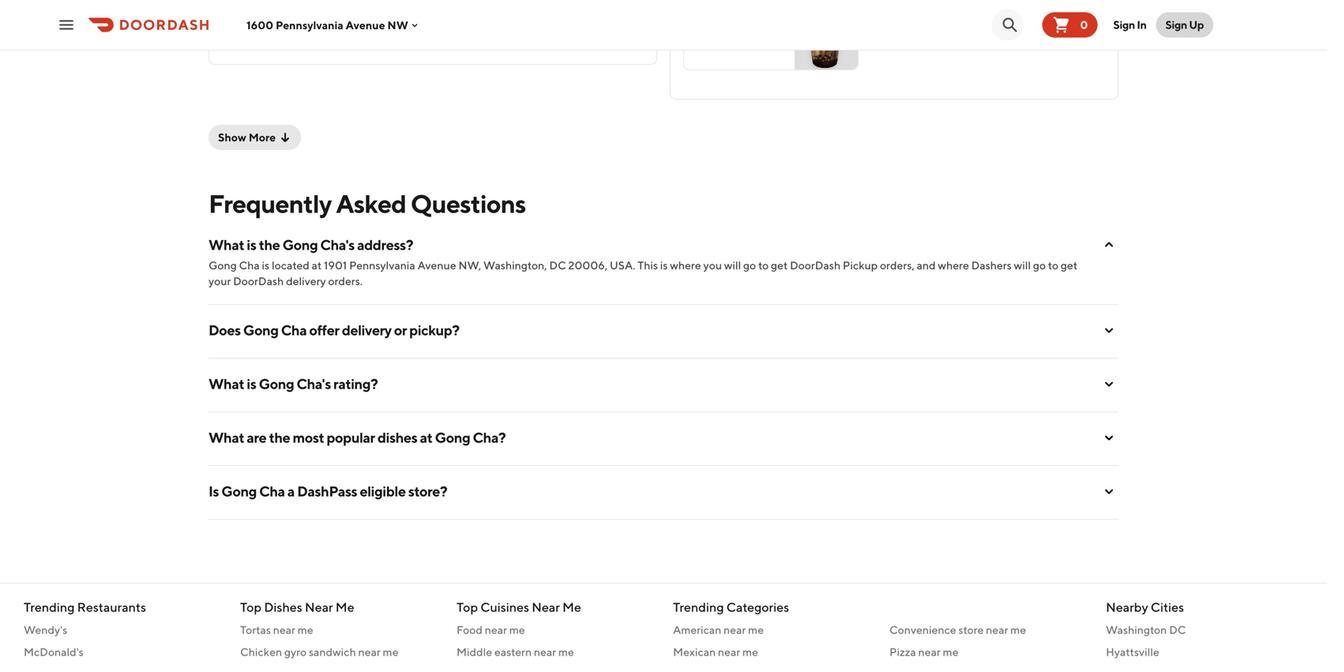 Task type: describe. For each thing, give the bounding box(es) containing it.
mexican near me
[[673, 645, 758, 658]]

cities
[[1151, 600, 1184, 615]]

top cuisines near me
[[457, 600, 581, 615]]

top dishes near me
[[240, 600, 354, 615]]

are
[[247, 429, 266, 446]]

avenue inside gong cha is located at 1901 pennsylvania avenue nw, washington, dc 20006, usa. this is where you will go to get doordash pickup orders, and where dashers will go to get your doordash delivery orders.
[[417, 259, 456, 272]]

dc inside gong cha is located at 1901 pennsylvania avenue nw, washington, dc 20006, usa. this is where you will go to get doordash pickup orders, and where dashers will go to get your doordash delivery orders.
[[549, 259, 566, 272]]

questions
[[411, 189, 526, 218]]

open menu image
[[57, 15, 76, 34]]

your
[[209, 274, 231, 288]]

asked
[[336, 189, 406, 218]]

cha?
[[473, 429, 506, 446]]

located
[[272, 259, 309, 272]]

offer
[[309, 321, 339, 338]]

view menu
[[642, 636, 708, 651]]

washington
[[1106, 623, 1167, 636]]

most
[[293, 429, 324, 446]]

sign in
[[1113, 18, 1146, 31]]

middle eastern near me
[[457, 645, 574, 658]]

sandwich
[[309, 645, 356, 658]]

me for top cuisines near me
[[562, 600, 581, 615]]

sign in link
[[1104, 9, 1156, 41]]

usa.
[[610, 259, 635, 272]]

cuisines
[[480, 600, 529, 615]]

pizza near me link
[[889, 644, 1087, 660]]

food near me
[[457, 623, 525, 636]]

does gong cha offer delivery or pickup?
[[209, 321, 459, 338]]

1 horizontal spatial doordash
[[790, 259, 841, 272]]

more
[[249, 131, 276, 144]]

near inside middle eastern near me link
[[534, 645, 556, 658]]

gyro
[[284, 645, 307, 658]]

what for what are the most popular dishes at gong cha?
[[209, 429, 244, 446]]

middle eastern near me link
[[457, 644, 654, 660]]

american near me link
[[673, 622, 870, 638]]

rating?
[[333, 375, 378, 392]]

trending for trending categories
[[673, 600, 724, 615]]

me down american near me link at right
[[742, 645, 758, 658]]

1 get from the left
[[771, 259, 788, 272]]

gong left cha?
[[435, 429, 470, 446]]

orders.
[[328, 274, 363, 288]]

gong inside gong cha is located at 1901 pennsylvania avenue nw, washington, dc 20006, usa. this is where you will go to get doordash pickup orders, and where dashers will go to get your doordash delivery orders.
[[209, 259, 237, 272]]

delivery inside gong cha is located at 1901 pennsylvania avenue nw, washington, dc 20006, usa. this is where you will go to get doordash pickup orders, and where dashers will go to get your doordash delivery orders.
[[286, 274, 326, 288]]

dishes
[[264, 600, 302, 615]]

1 vertical spatial cha's
[[297, 375, 331, 392]]

nearby cities
[[1106, 600, 1184, 615]]

is right this at left top
[[660, 259, 668, 272]]

me up middle eastern near me
[[509, 623, 525, 636]]

washington dc
[[1106, 623, 1186, 636]]

what are the most popular dishes at gong cha?
[[209, 429, 506, 446]]

0
[[1080, 18, 1088, 31]]

near for dishes
[[305, 600, 333, 615]]

20006,
[[568, 259, 607, 272]]

washington dc link
[[1106, 622, 1303, 638]]

the for gong
[[259, 236, 280, 253]]

tortas
[[240, 623, 271, 636]]

the for most
[[269, 429, 290, 446]]

nw
[[387, 18, 408, 31]]

pickup
[[843, 259, 878, 272]]

what for what is gong cha's rating?
[[209, 375, 244, 392]]

convenience store near me link
[[889, 622, 1087, 638]]

1600 pennsylvania avenue nw
[[246, 18, 408, 31]]

menu
[[674, 636, 708, 651]]

tortas near me
[[240, 623, 313, 636]]

sign for sign in
[[1113, 18, 1135, 31]]

2 will from the left
[[1014, 259, 1031, 272]]

and
[[917, 259, 936, 272]]

me down categories
[[748, 623, 764, 636]]

trending for trending restaurants
[[24, 600, 75, 615]]

pizza
[[889, 645, 916, 658]]

top for top cuisines near me
[[457, 600, 478, 615]]

show more button
[[209, 125, 301, 150]]

what is the gong cha's address?
[[209, 236, 413, 253]]

cha for a
[[259, 483, 285, 500]]

pizza near me
[[889, 645, 959, 658]]

1600
[[246, 18, 273, 31]]

near inside 'food near me' link
[[485, 623, 507, 636]]

liked
[[708, 38, 736, 51]]

hyattsville
[[1106, 645, 1159, 658]]

you
[[703, 259, 722, 272]]

0 button
[[1042, 12, 1097, 38]]

near inside the mexican near me link
[[718, 645, 740, 658]]

what for what is the gong cha's address?
[[209, 236, 244, 253]]

near inside convenience store near me 'link'
[[986, 623, 1008, 636]]

food near me link
[[457, 622, 654, 638]]

gong cha is located at 1901 pennsylvania avenue nw, washington, dc 20006, usa. this is where you will go to get doordash pickup orders, and where dashers will go to get your doordash delivery orders.
[[209, 259, 1077, 288]]

0 vertical spatial pennsylvania
[[276, 18, 343, 31]]

eastern
[[494, 645, 532, 658]]

nw,
[[458, 259, 481, 272]]

0 horizontal spatial avenue
[[346, 18, 385, 31]]

wendy's link
[[24, 622, 221, 638]]

or
[[394, 321, 407, 338]]

nearby
[[1106, 600, 1148, 615]]

categories
[[726, 600, 789, 615]]

food
[[457, 623, 483, 636]]

dashpass
[[297, 483, 357, 500]]

2 go from the left
[[1033, 259, 1046, 272]]

me inside 'link'
[[1010, 623, 1026, 636]]



Task type: vqa. For each thing, say whether or not it's contained in the screenshot.


Task type: locate. For each thing, give the bounding box(es) containing it.
2 to from the left
[[1048, 259, 1058, 272]]

near up pizza near me link
[[986, 623, 1008, 636]]

pennsylvania down address?
[[349, 259, 415, 272]]

dc inside "link"
[[1169, 623, 1186, 636]]

0 horizontal spatial dc
[[549, 259, 566, 272]]

1 vertical spatial pennsylvania
[[349, 259, 415, 272]]

dishes
[[377, 429, 417, 446]]

1 trending from the left
[[24, 600, 75, 615]]

0 horizontal spatial near
[[305, 600, 333, 615]]

top for top dishes near me
[[240, 600, 261, 615]]

2 get from the left
[[1061, 259, 1077, 272]]

frequently asked questions
[[209, 189, 526, 218]]

trending up american
[[673, 600, 724, 615]]

wendy's
[[24, 623, 67, 636]]

the right are
[[269, 429, 290, 446]]

1 vertical spatial doordash
[[233, 274, 284, 288]]

go
[[743, 259, 756, 272], [1033, 259, 1046, 272]]

eligible
[[360, 483, 406, 500]]

dirty brown sugar milk tea image
[[795, 5, 858, 70]]

0 horizontal spatial will
[[724, 259, 741, 272]]

0 horizontal spatial to
[[758, 259, 769, 272]]

1 horizontal spatial to
[[1048, 259, 1058, 272]]

is
[[209, 483, 219, 500]]

gong right does
[[243, 321, 278, 338]]

store
[[958, 623, 984, 636]]

0 horizontal spatial top
[[240, 600, 261, 615]]

near up tortas near me link in the left of the page
[[305, 600, 333, 615]]

me
[[336, 600, 354, 615], [562, 600, 581, 615]]

delivery
[[286, 274, 326, 288], [342, 321, 391, 338]]

1 vertical spatial at
[[420, 429, 432, 446]]

chicken gyro sandwich near me
[[240, 645, 398, 658]]

chicken gyro sandwich near me link
[[240, 644, 438, 660]]

view
[[642, 636, 671, 651]]

0 horizontal spatial trending
[[24, 600, 75, 615]]

1 where from the left
[[670, 259, 701, 272]]

1 near from the left
[[305, 600, 333, 615]]

1 sign from the left
[[1113, 18, 1135, 31]]

near inside chicken gyro sandwich near me link
[[358, 645, 381, 658]]

1 horizontal spatial go
[[1033, 259, 1046, 272]]

0 horizontal spatial at
[[312, 259, 322, 272]]

2 where from the left
[[938, 259, 969, 272]]

avenue
[[346, 18, 385, 31], [417, 259, 456, 272]]

to
[[758, 259, 769, 272], [1048, 259, 1058, 272]]

mcdonald's
[[24, 645, 84, 658]]

where
[[670, 259, 701, 272], [938, 259, 969, 272]]

the
[[259, 236, 280, 253], [269, 429, 290, 446]]

hyattsville link
[[1106, 644, 1303, 660]]

is down frequently
[[247, 236, 256, 253]]

2 what from the top
[[209, 375, 244, 392]]

0 horizontal spatial delivery
[[286, 274, 326, 288]]

0 vertical spatial dc
[[549, 259, 566, 272]]

sign left in
[[1113, 18, 1135, 31]]

mcdonald's link
[[24, 644, 221, 660]]

go right "dashers"
[[1033, 259, 1046, 272]]

washington,
[[483, 259, 547, 272]]

is
[[247, 236, 256, 253], [262, 259, 269, 272], [660, 259, 668, 272], [247, 375, 256, 392]]

to right you
[[758, 259, 769, 272]]

near for cuisines
[[532, 600, 560, 615]]

1 vertical spatial dc
[[1169, 623, 1186, 636]]

cha's up 1901
[[320, 236, 355, 253]]

1 go from the left
[[743, 259, 756, 272]]

is gong cha a dashpass eligible store?
[[209, 483, 447, 500]]

1 horizontal spatial get
[[1061, 259, 1077, 272]]

dashers
[[971, 259, 1012, 272]]

1901
[[324, 259, 347, 272]]

chicken
[[240, 645, 282, 658]]

1 horizontal spatial top
[[457, 600, 478, 615]]

mexican
[[673, 645, 716, 658]]

near down the american near me
[[718, 645, 740, 658]]

near down 'dishes'
[[273, 623, 295, 636]]

at left 1901
[[312, 259, 322, 272]]

0 horizontal spatial pennsylvania
[[276, 18, 343, 31]]

at right dishes
[[420, 429, 432, 446]]

me down 'food near me' link
[[558, 645, 574, 658]]

0 horizontal spatial get
[[771, 259, 788, 272]]

avenue left the nw,
[[417, 259, 456, 272]]

0 vertical spatial avenue
[[346, 18, 385, 31]]

near right sandwich
[[358, 645, 381, 658]]

0 horizontal spatial doordash
[[233, 274, 284, 288]]

near down cuisines
[[485, 623, 507, 636]]

cha inside gong cha is located at 1901 pennsylvania avenue nw, washington, dc 20006, usa. this is where you will go to get doordash pickup orders, and where dashers will go to get your doordash delivery orders.
[[239, 259, 260, 272]]

near
[[305, 600, 333, 615], [532, 600, 560, 615]]

near down convenience
[[918, 645, 941, 658]]

restaurants
[[77, 600, 146, 615]]

a
[[287, 483, 295, 500]]

1 horizontal spatial delivery
[[342, 321, 391, 338]]

near up 'food near me' link
[[532, 600, 560, 615]]

doordash down located
[[233, 274, 284, 288]]

1 horizontal spatial dc
[[1169, 623, 1186, 636]]

me
[[298, 623, 313, 636], [509, 623, 525, 636], [748, 623, 764, 636], [1010, 623, 1026, 636], [383, 645, 398, 658], [558, 645, 574, 658], [742, 645, 758, 658], [943, 645, 959, 658]]

sign
[[1113, 18, 1135, 31], [1165, 18, 1187, 31]]

is up are
[[247, 375, 256, 392]]

1 will from the left
[[724, 259, 741, 272]]

trending categories
[[673, 600, 789, 615]]

show more
[[218, 131, 276, 144]]

1 horizontal spatial will
[[1014, 259, 1031, 272]]

will right "dashers"
[[1014, 259, 1031, 272]]

top up tortas
[[240, 600, 261, 615]]

me down top dishes near me
[[298, 623, 313, 636]]

0 vertical spatial cha's
[[320, 236, 355, 253]]

2 vertical spatial what
[[209, 429, 244, 446]]

trending up wendy's
[[24, 600, 75, 615]]

gong up your
[[209, 259, 237, 272]]

mexican near me link
[[673, 644, 870, 660]]

pennsylvania inside gong cha is located at 1901 pennsylvania avenue nw, washington, dc 20006, usa. this is where you will go to get doordash pickup orders, and where dashers will go to get your doordash delivery orders.
[[349, 259, 415, 272]]

gong up located
[[282, 236, 318, 253]]

will
[[724, 259, 741, 272], [1014, 259, 1031, 272]]

1 horizontal spatial where
[[938, 259, 969, 272]]

me up tortas near me link in the left of the page
[[336, 600, 354, 615]]

the up located
[[259, 236, 280, 253]]

american near me
[[673, 623, 764, 636]]

pennsylvania
[[276, 18, 343, 31], [349, 259, 415, 272]]

gong up are
[[259, 375, 294, 392]]

liked button
[[683, 4, 859, 70]]

1 horizontal spatial pennsylvania
[[349, 259, 415, 272]]

get right you
[[771, 259, 788, 272]]

get
[[771, 259, 788, 272], [1061, 259, 1077, 272]]

near
[[273, 623, 295, 636], [485, 623, 507, 636], [724, 623, 746, 636], [986, 623, 1008, 636], [358, 645, 381, 658], [534, 645, 556, 658], [718, 645, 740, 658], [918, 645, 941, 658]]

1 horizontal spatial trending
[[673, 600, 724, 615]]

get right "dashers"
[[1061, 259, 1077, 272]]

2 trending from the left
[[673, 600, 724, 615]]

what is gong cha's rating?
[[209, 375, 378, 392]]

where left you
[[670, 259, 701, 272]]

dc left 20006,
[[549, 259, 566, 272]]

at
[[312, 259, 322, 272], [420, 429, 432, 446]]

go right you
[[743, 259, 756, 272]]

1 vertical spatial delivery
[[342, 321, 391, 338]]

this
[[638, 259, 658, 272]]

sign left "up" at the top of the page
[[1165, 18, 1187, 31]]

sign up
[[1165, 18, 1204, 31]]

near inside pizza near me link
[[918, 645, 941, 658]]

0 vertical spatial doordash
[[790, 259, 841, 272]]

frequently
[[209, 189, 331, 218]]

me down tortas near me link in the left of the page
[[383, 645, 398, 658]]

pickup?
[[409, 321, 459, 338]]

delivery left 'or'
[[342, 321, 391, 338]]

2 sign from the left
[[1165, 18, 1187, 31]]

cha
[[239, 259, 260, 272], [281, 321, 307, 338], [259, 483, 285, 500]]

1 horizontal spatial me
[[562, 600, 581, 615]]

in
[[1137, 18, 1146, 31]]

1 vertical spatial avenue
[[417, 259, 456, 272]]

cha left a
[[259, 483, 285, 500]]

3 what from the top
[[209, 429, 244, 446]]

gong right the is
[[221, 483, 257, 500]]

0 vertical spatial cha
[[239, 259, 260, 272]]

what up your
[[209, 236, 244, 253]]

cha's left rating?
[[297, 375, 331, 392]]

pennsylvania right 1600
[[276, 18, 343, 31]]

trending restaurants
[[24, 600, 146, 615]]

1 horizontal spatial at
[[420, 429, 432, 446]]

up
[[1189, 18, 1204, 31]]

2 near from the left
[[532, 600, 560, 615]]

1 horizontal spatial avenue
[[417, 259, 456, 272]]

0 vertical spatial what
[[209, 236, 244, 253]]

what down does
[[209, 375, 244, 392]]

sign inside "sign up" link
[[1165, 18, 1187, 31]]

0 vertical spatial delivery
[[286, 274, 326, 288]]

to right "dashers"
[[1048, 259, 1058, 272]]

near inside american near me link
[[724, 623, 746, 636]]

near down 'food near me' link
[[534, 645, 556, 658]]

1 top from the left
[[240, 600, 261, 615]]

view menu button
[[610, 628, 717, 660]]

where right and in the right of the page
[[938, 259, 969, 272]]

near down trending categories
[[724, 623, 746, 636]]

2 me from the left
[[562, 600, 581, 615]]

doordash
[[790, 259, 841, 272], [233, 274, 284, 288]]

convenience
[[889, 623, 956, 636]]

1 vertical spatial cha
[[281, 321, 307, 338]]

at inside gong cha is located at 1901 pennsylvania avenue nw, washington, dc 20006, usa. this is where you will go to get doordash pickup orders, and where dashers will go to get your doordash delivery orders.
[[312, 259, 322, 272]]

top up the food
[[457, 600, 478, 615]]

sign inside sign in "link"
[[1113, 18, 1135, 31]]

me up 'food near me' link
[[562, 600, 581, 615]]

0 horizontal spatial where
[[670, 259, 701, 272]]

1 me from the left
[[336, 600, 354, 615]]

sign up link
[[1156, 12, 1213, 38]]

0 horizontal spatial go
[[743, 259, 756, 272]]

does
[[209, 321, 241, 338]]

avenue left nw
[[346, 18, 385, 31]]

dc
[[549, 259, 566, 272], [1169, 623, 1186, 636]]

1 horizontal spatial sign
[[1165, 18, 1187, 31]]

dc down cities
[[1169, 623, 1186, 636]]

cha left located
[[239, 259, 260, 272]]

near inside tortas near me link
[[273, 623, 295, 636]]

me down 'convenience store near me'
[[943, 645, 959, 658]]

1 vertical spatial the
[[269, 429, 290, 446]]

1 horizontal spatial near
[[532, 600, 560, 615]]

doordash left pickup
[[790, 259, 841, 272]]

store?
[[408, 483, 447, 500]]

popular
[[327, 429, 375, 446]]

0 horizontal spatial sign
[[1113, 18, 1135, 31]]

me for top dishes near me
[[336, 600, 354, 615]]

orders,
[[880, 259, 914, 272]]

will right you
[[724, 259, 741, 272]]

american
[[673, 623, 721, 636]]

show
[[218, 131, 246, 144]]

cha's
[[320, 236, 355, 253], [297, 375, 331, 392]]

1 to from the left
[[758, 259, 769, 272]]

1 what from the top
[[209, 236, 244, 253]]

0 vertical spatial the
[[259, 236, 280, 253]]

cha for offer
[[281, 321, 307, 338]]

2 top from the left
[[457, 600, 478, 615]]

0 horizontal spatial me
[[336, 600, 354, 615]]

what left are
[[209, 429, 244, 446]]

me up pizza near me link
[[1010, 623, 1026, 636]]

tortas near me link
[[240, 622, 438, 638]]

is left located
[[262, 259, 269, 272]]

delivery down located
[[286, 274, 326, 288]]

convenience store near me
[[889, 623, 1026, 636]]

1 vertical spatial what
[[209, 375, 244, 392]]

2 vertical spatial cha
[[259, 483, 285, 500]]

0 vertical spatial at
[[312, 259, 322, 272]]

sign for sign up
[[1165, 18, 1187, 31]]

cha left offer
[[281, 321, 307, 338]]

address?
[[357, 236, 413, 253]]

trending
[[24, 600, 75, 615], [673, 600, 724, 615]]



